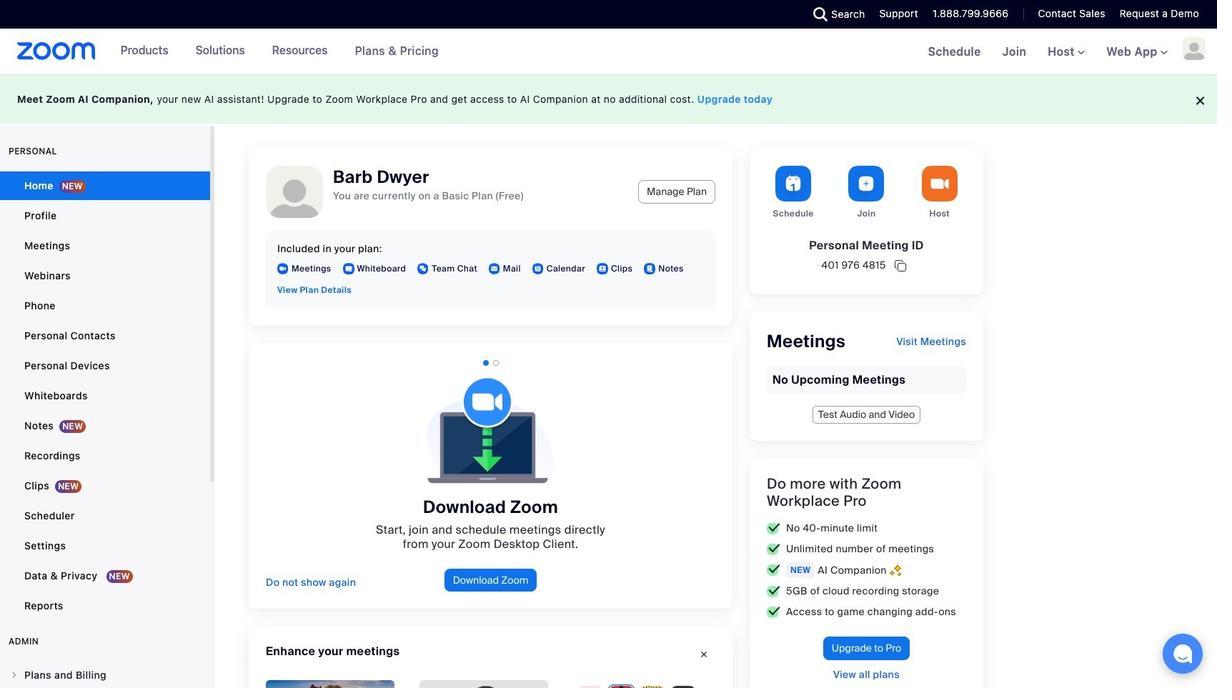 Task type: describe. For each thing, give the bounding box(es) containing it.
download zoom image
[[415, 377, 566, 485]]

profile.zoom_mail image
[[489, 263, 500, 275]]

advanced feature image
[[890, 564, 901, 577]]

open chat image
[[1173, 644, 1193, 664]]

zoom logo image
[[17, 42, 96, 60]]

profile.zoom_whiteboard image
[[343, 263, 354, 275]]

profile.zoom_clips image
[[597, 263, 608, 275]]

2 check box image from the top
[[767, 586, 781, 597]]

personal menu menu
[[0, 172, 210, 622]]

join image
[[849, 166, 885, 202]]

schedule image
[[776, 166, 811, 202]]

product information navigation
[[96, 29, 450, 74]]

1 check box image from the top
[[767, 565, 781, 576]]

meetings navigation
[[918, 29, 1217, 76]]

2 check box image from the top
[[767, 544, 781, 555]]



Task type: vqa. For each thing, say whether or not it's contained in the screenshot.
right add icon
no



Task type: locate. For each thing, give the bounding box(es) containing it.
profile.zoom_notes image
[[644, 263, 656, 275]]

check box image
[[767, 523, 781, 534], [767, 544, 781, 555], [767, 607, 781, 618]]

profile picture image
[[1183, 37, 1206, 60]]

right image
[[10, 671, 19, 680]]

1 check box image from the top
[[767, 523, 781, 534]]

2 vertical spatial check box image
[[767, 607, 781, 618]]

host image
[[922, 166, 958, 202]]

menu item
[[0, 662, 210, 688]]

banner
[[0, 29, 1217, 76]]

3 check box image from the top
[[767, 607, 781, 618]]

profile.zoom_team_chat image
[[418, 263, 429, 275]]

1 vertical spatial check box image
[[767, 544, 781, 555]]

footer
[[0, 74, 1217, 124]]

check box image
[[767, 565, 781, 576], [767, 586, 781, 597]]

0 vertical spatial check box image
[[767, 565, 781, 576]]

0 vertical spatial check box image
[[767, 523, 781, 534]]

profile.zoom_calendar image
[[532, 263, 544, 275]]

avatar image
[[267, 167, 322, 222]]

1 vertical spatial check box image
[[767, 586, 781, 597]]

profile.zoom_meetings image
[[277, 263, 289, 275]]



